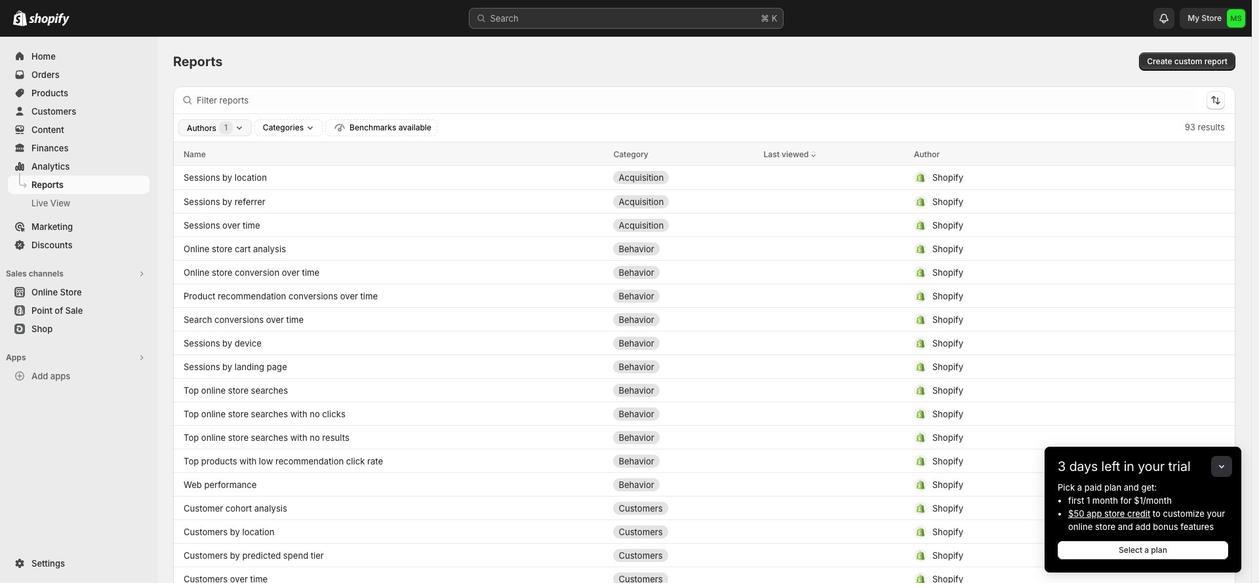 Task type: locate. For each thing, give the bounding box(es) containing it.
list of reports table
[[173, 142, 1236, 584]]

7 row from the top
[[173, 284, 1236, 308]]

11 row from the top
[[173, 379, 1236, 402]]

1 row from the top
[[173, 142, 1236, 166]]

16 row from the top
[[173, 497, 1236, 520]]

17 row from the top
[[173, 520, 1236, 544]]

0 horizontal spatial shopify image
[[13, 10, 27, 26]]

1 horizontal spatial shopify image
[[29, 13, 70, 26]]

cell
[[614, 167, 754, 188], [914, 167, 1194, 188], [614, 191, 754, 212], [764, 191, 904, 212], [914, 191, 1194, 212], [614, 215, 754, 236], [914, 215, 1194, 236], [614, 238, 754, 259], [764, 238, 904, 259], [914, 238, 1194, 259], [614, 262, 754, 283], [914, 262, 1194, 283], [614, 286, 754, 307], [764, 286, 904, 307], [914, 286, 1194, 307], [614, 309, 754, 330], [914, 309, 1194, 330], [614, 333, 754, 354], [764, 333, 904, 354], [914, 333, 1194, 354], [614, 357, 754, 378], [914, 357, 1194, 378], [614, 380, 754, 401], [764, 380, 904, 401], [914, 380, 1194, 401], [614, 404, 754, 425], [914, 404, 1194, 425], [614, 427, 754, 448], [764, 427, 904, 448], [914, 427, 1194, 448], [614, 451, 754, 472], [914, 451, 1194, 472], [614, 475, 754, 496], [764, 475, 904, 496], [914, 475, 1194, 496], [614, 498, 754, 519], [914, 498, 1194, 519], [614, 522, 754, 543], [764, 522, 904, 543], [914, 522, 1194, 543], [614, 546, 754, 567], [914, 546, 1194, 567], [614, 569, 754, 584], [764, 569, 904, 584], [914, 569, 1194, 584]]

shopify image
[[13, 10, 27, 26], [29, 13, 70, 26]]

18 row from the top
[[173, 544, 1236, 568]]

my store image
[[1228, 9, 1246, 28]]

row
[[173, 142, 1236, 166], [173, 166, 1236, 190], [173, 190, 1236, 213], [173, 213, 1236, 237], [173, 237, 1236, 260], [173, 260, 1236, 284], [173, 284, 1236, 308], [173, 308, 1236, 331], [173, 331, 1236, 355], [173, 355, 1236, 379], [173, 379, 1236, 402], [173, 402, 1236, 426], [173, 426, 1236, 449], [173, 449, 1236, 473], [173, 473, 1236, 497], [173, 497, 1236, 520], [173, 520, 1236, 544], [173, 544, 1236, 568], [173, 568, 1236, 584]]

15 row from the top
[[173, 473, 1236, 497]]



Task type: describe. For each thing, give the bounding box(es) containing it.
8 row from the top
[[173, 308, 1236, 331]]

6 row from the top
[[173, 260, 1236, 284]]

2 row from the top
[[173, 166, 1236, 190]]

Filter reports text field
[[197, 90, 1197, 111]]

9 row from the top
[[173, 331, 1236, 355]]

13 row from the top
[[173, 426, 1236, 449]]

3 row from the top
[[173, 190, 1236, 213]]

14 row from the top
[[173, 449, 1236, 473]]

19 row from the top
[[173, 568, 1236, 584]]

4 row from the top
[[173, 213, 1236, 237]]

5 row from the top
[[173, 237, 1236, 260]]

10 row from the top
[[173, 355, 1236, 379]]

12 row from the top
[[173, 402, 1236, 426]]



